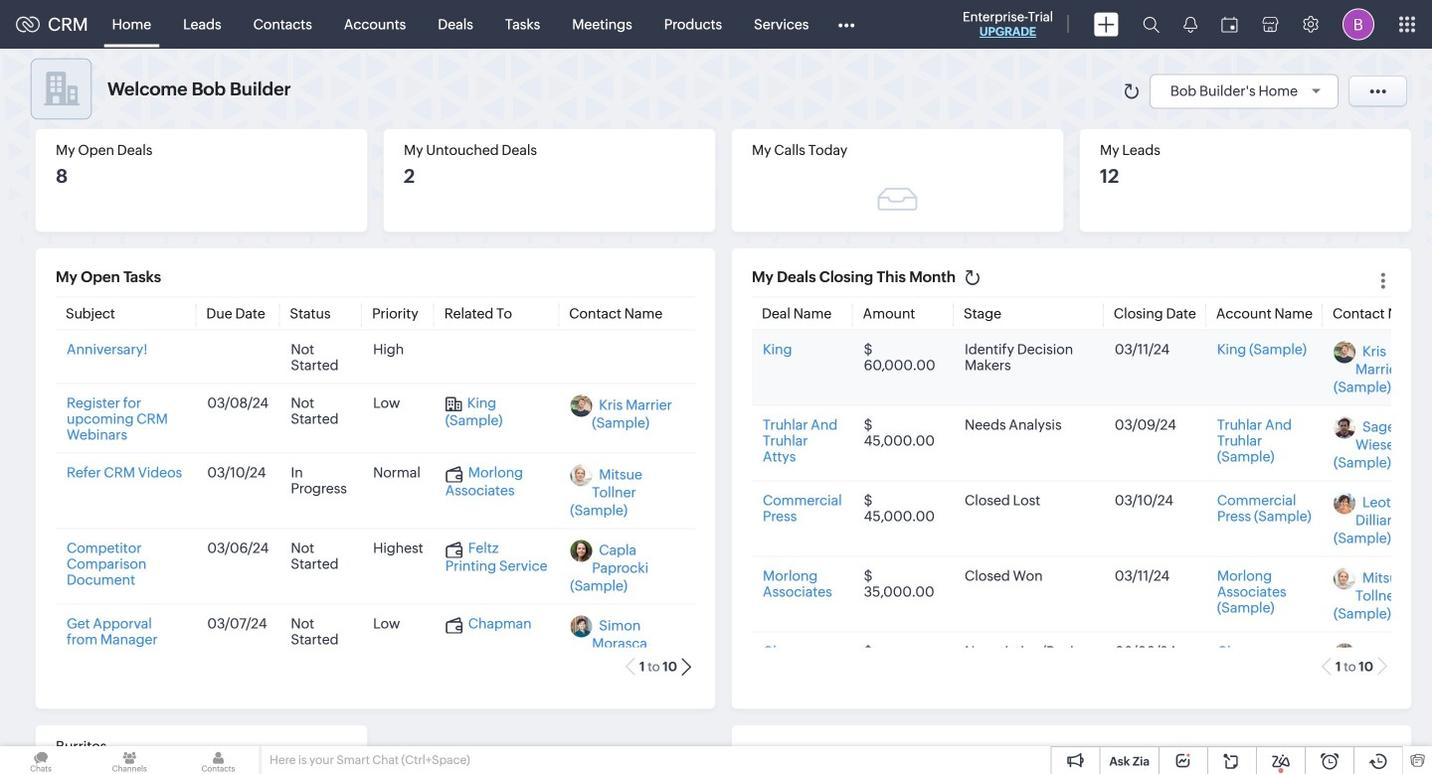 Task type: locate. For each thing, give the bounding box(es) containing it.
Other Modules field
[[825, 8, 868, 40]]

calendar image
[[1221, 16, 1238, 32]]

signals element
[[1171, 0, 1209, 49]]

logo image
[[16, 16, 40, 32]]



Task type: describe. For each thing, give the bounding box(es) containing it.
channels image
[[89, 747, 170, 775]]

chats image
[[0, 747, 82, 775]]

profile element
[[1331, 0, 1386, 48]]

search image
[[1143, 16, 1160, 33]]

profile image
[[1343, 8, 1374, 40]]

contacts image
[[177, 747, 259, 775]]

create menu element
[[1082, 0, 1131, 48]]

signals image
[[1183, 16, 1197, 33]]

search element
[[1131, 0, 1171, 49]]

create menu image
[[1094, 12, 1119, 36]]



